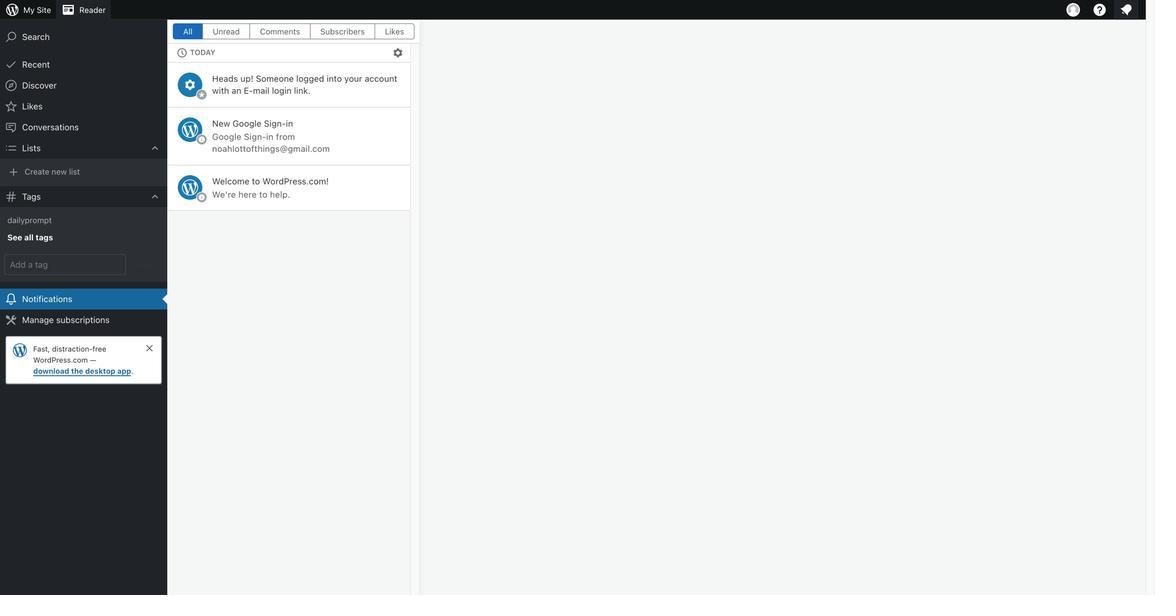 Task type: locate. For each thing, give the bounding box(es) containing it.
0 vertical spatial keyboard_arrow_down image
[[149, 142, 161, 154]]

from
[[276, 132, 295, 142]]

1 vertical spatial sign-
[[244, 132, 266, 142]]

likes
[[385, 27, 404, 36], [22, 101, 43, 111]]

app
[[117, 367, 131, 376]]

sign- up the from
[[264, 118, 286, 129]]

my
[[23, 5, 35, 14]]

likes up cog image
[[385, 27, 404, 36]]

help.
[[270, 189, 290, 200]]

logged
[[296, 74, 324, 84]]

0 vertical spatial in
[[286, 118, 293, 129]]

subscriptions
[[56, 315, 110, 325]]

1 vertical spatial keyboard_arrow_down image
[[149, 191, 161, 203]]

distraction-
[[52, 345, 93, 353]]

in up noahlottofthings@gmail.com
[[266, 132, 274, 142]]

new
[[212, 118, 230, 129]]

login
[[272, 86, 292, 96]]

my site
[[23, 5, 51, 14]]

heads
[[212, 74, 238, 84]]

see all tags
[[7, 233, 53, 242]]

time image
[[177, 47, 188, 58]]

comments
[[260, 27, 300, 36]]

create new list link
[[0, 163, 167, 182]]

to right here
[[259, 189, 268, 200]]

manage subscriptions
[[22, 315, 110, 325]]

recent
[[22, 59, 50, 70]]

fast, distraction-free wordpress.com — download the desktop app .
[[33, 345, 133, 376]]

recent link
[[0, 54, 167, 75]]

1 horizontal spatial in
[[286, 118, 293, 129]]

unread
[[213, 27, 240, 36]]

keyboard_arrow_down image inside tags link
[[149, 191, 161, 203]]

new
[[52, 167, 67, 176]]

2 keyboard_arrow_down image from the top
[[149, 191, 161, 203]]

here
[[239, 189, 257, 200]]

up!
[[241, 74, 254, 84]]

tags
[[36, 233, 53, 242]]

my profile image
[[1067, 3, 1080, 17]]

keyboard_arrow_down image left info icon
[[149, 142, 161, 154]]

dailyprompt
[[7, 216, 52, 225]]

sign- up noahlottofthings@gmail.com
[[244, 132, 266, 142]]

we're
[[212, 189, 236, 200]]

wordpress.com
[[33, 356, 88, 364]]

dismiss image
[[145, 344, 154, 353]]

to up here
[[252, 176, 260, 186]]

welcome to wordpress.com! we're here to help.
[[212, 176, 329, 200]]

fast,
[[33, 345, 50, 353]]

1 vertical spatial google
[[212, 132, 242, 142]]

download
[[33, 367, 69, 376]]

google right new
[[233, 118, 262, 129]]

into
[[327, 74, 342, 84]]

search link
[[0, 26, 167, 47]]

see all tags link
[[0, 229, 167, 248]]

in up the from
[[286, 118, 293, 129]]

keyboard_arrow_down image left info image
[[149, 191, 161, 203]]

reader link
[[56, 0, 111, 20]]

likes down discover
[[22, 101, 43, 111]]

lists link
[[0, 138, 167, 159]]

1 horizontal spatial likes
[[385, 27, 404, 36]]

add
[[138, 260, 153, 269]]

sign-
[[264, 118, 286, 129], [244, 132, 266, 142]]

.
[[131, 367, 133, 376]]

likes link
[[0, 96, 167, 117]]

see
[[7, 233, 22, 242]]

0 vertical spatial likes
[[385, 27, 404, 36]]

tags
[[22, 192, 41, 202]]

notifications
[[22, 294, 72, 304]]

keyboard_arrow_down image
[[149, 142, 161, 154], [149, 191, 161, 203]]

desktop
[[85, 367, 115, 376]]

in
[[286, 118, 293, 129], [266, 132, 274, 142]]

google down new
[[212, 132, 242, 142]]

to
[[252, 176, 260, 186], [259, 189, 268, 200]]

google
[[233, 118, 262, 129], [212, 132, 242, 142]]

1 keyboard_arrow_down image from the top
[[149, 142, 161, 154]]

welcome
[[212, 176, 250, 186]]

conversations link
[[0, 117, 167, 138]]

manage your notifications image
[[1119, 2, 1134, 17]]

1 vertical spatial in
[[266, 132, 274, 142]]

add group
[[0, 253, 167, 277]]

new google sign-in google sign-in from noahlottofthings@gmail.com
[[212, 118, 330, 154]]

search
[[22, 32, 50, 42]]

site
[[37, 5, 51, 14]]

0 horizontal spatial likes
[[22, 101, 43, 111]]

—
[[90, 356, 96, 364]]

keyboard_arrow_down image inside the lists link
[[149, 142, 161, 154]]



Task type: describe. For each thing, give the bounding box(es) containing it.
conversations
[[22, 122, 79, 132]]

your
[[345, 74, 362, 84]]

info image
[[198, 194, 206, 201]]

noahlottofthings@gmail.com
[[212, 144, 330, 154]]

0 vertical spatial to
[[252, 176, 260, 186]]

discover link
[[0, 75, 167, 96]]

wordpress.com!
[[263, 176, 329, 186]]

cog image
[[393, 47, 404, 58]]

create new list
[[25, 167, 80, 176]]

0 vertical spatial sign-
[[264, 118, 286, 129]]

all
[[24, 233, 34, 242]]

the
[[71, 367, 83, 376]]

lists
[[22, 143, 41, 153]]

info image
[[198, 136, 206, 143]]

1 vertical spatial likes
[[22, 101, 43, 111]]

keyboard_arrow_down image for lists
[[149, 142, 161, 154]]

list
[[69, 167, 80, 176]]

mail
[[253, 86, 270, 96]]

dailyprompt link
[[0, 212, 167, 229]]

link.
[[294, 86, 311, 96]]

notifications link
[[0, 289, 167, 310]]

free
[[93, 345, 106, 353]]

tags link
[[0, 186, 167, 207]]

heads up! someone logged into your account with an e-mail login link.
[[212, 74, 398, 96]]

account
[[365, 74, 398, 84]]

add button
[[130, 255, 160, 275]]

0 vertical spatial google
[[233, 118, 262, 129]]

help image
[[1093, 2, 1108, 17]]

someone
[[256, 74, 294, 84]]

subscribers
[[320, 27, 365, 36]]

1 vertical spatial to
[[259, 189, 268, 200]]

all
[[183, 27, 193, 36]]

Add a tag text field
[[5, 255, 125, 275]]

discover
[[22, 80, 57, 90]]

e-
[[244, 86, 253, 96]]

with
[[212, 86, 229, 96]]

manage subscriptions link
[[0, 310, 167, 331]]

0 horizontal spatial in
[[266, 132, 274, 142]]

my site link
[[0, 0, 56, 20]]

reader
[[79, 5, 106, 14]]

create
[[25, 167, 49, 176]]

today
[[190, 48, 215, 57]]

an
[[232, 86, 241, 96]]

manage
[[22, 315, 54, 325]]

keyboard_arrow_down image for tags
[[149, 191, 161, 203]]



Task type: vqa. For each thing, say whether or not it's contained in the screenshot.
the Post
no



